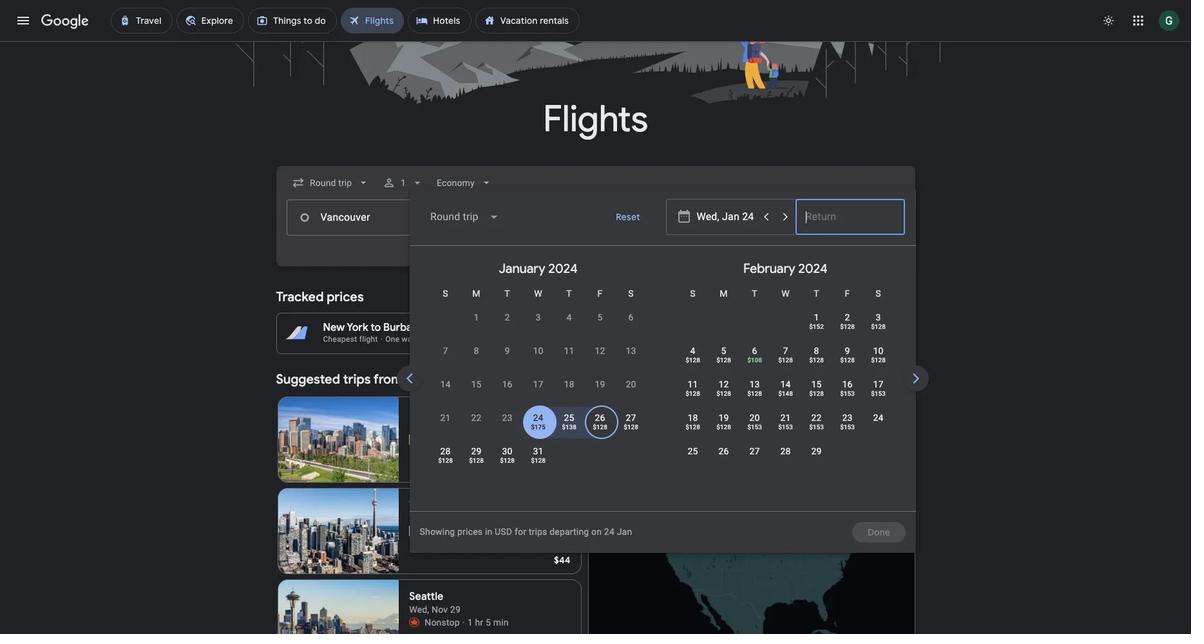 Task type: describe. For each thing, give the bounding box(es) containing it.
$128 for 3
[[871, 323, 886, 330]]

3 button
[[523, 311, 554, 342]]

wed, jan 31 element
[[533, 445, 543, 458]]

row containing 11
[[677, 372, 894, 409]]

17 $153
[[871, 379, 886, 397]]

1 button
[[377, 167, 429, 198]]

tue, jan 16 element
[[502, 378, 512, 391]]

min for seattle
[[493, 618, 509, 628]]

21 for 21
[[440, 413, 451, 423]]

sat, feb 17 element
[[873, 378, 883, 391]]

19 button
[[585, 378, 615, 409]]

5 for 5
[[597, 312, 603, 323]]

28 button
[[770, 445, 801, 476]]

next image
[[900, 363, 931, 394]]

3 for 3 $128
[[876, 312, 881, 323]]

2024 for january 2024
[[548, 261, 578, 277]]

2 for 2
[[505, 312, 510, 323]]

explore destinations button
[[797, 370, 915, 390]]

miami
[[538, 321, 567, 334]]

2 for 2 $128
[[845, 312, 850, 323]]

21 button
[[430, 412, 461, 443]]

in
[[485, 527, 492, 537]]

13 for 13 $128
[[749, 379, 760, 390]]

24 $175
[[531, 413, 546, 431]]

29 $128
[[469, 446, 484, 464]]

nonstop for calgary
[[425, 435, 460, 445]]

$128 for 10
[[871, 357, 886, 364]]

from
[[373, 372, 402, 388]]

16 button
[[492, 378, 523, 409]]

19 $128
[[716, 413, 731, 431]]

16 for 16
[[502, 379, 512, 390]]

29 inside seattle wed, nov 29
[[450, 605, 461, 615]]

1 one from the left
[[385, 335, 400, 344]]

, 152 us dollars element
[[809, 323, 824, 330]]

4 for 4
[[567, 312, 572, 323]]

new york to burbank or los angeles
[[323, 321, 497, 334]]

miami to burbank or los angeles button
[[491, 313, 700, 354]]

w for february
[[781, 289, 790, 299]]

11 for 11
[[564, 346, 574, 356]]

, 153 us dollars element for 16
[[840, 390, 855, 397]]

$153 for 21
[[778, 424, 793, 431]]

toronto wed, feb 7
[[409, 499, 454, 524]]

tue, jan 23 element
[[502, 412, 512, 424]]

, 128 us dollars element for 11
[[685, 390, 700, 397]]

angeles inside button
[[657, 321, 696, 334]]

vancouver inside 'vancouver to new york one way'
[[752, 321, 804, 334]]

$175
[[531, 424, 546, 431]]

12 for 12 $128
[[719, 379, 729, 390]]

10 $128
[[871, 346, 886, 364]]

air canada image
[[409, 618, 419, 628]]

24 button
[[863, 412, 894, 443]]

31
[[533, 446, 543, 457]]

, 175 us dollars element
[[531, 424, 546, 431]]

25 button
[[677, 445, 708, 476]]

mon, jan 29 element
[[471, 445, 482, 458]]

19 for 19
[[595, 379, 605, 390]]

4 button
[[554, 311, 585, 342]]

$218
[[883, 321, 904, 334]]

sat, jan 13 element
[[626, 345, 636, 358]]

7 for 7 $128
[[783, 346, 788, 356]]

$128 for 31
[[531, 457, 546, 464]]

wed, feb 14 element
[[780, 378, 791, 391]]

$128 for 7
[[778, 357, 793, 364]]

1 button
[[461, 311, 492, 342]]

thu, jan 25 element
[[564, 412, 574, 424]]

23 for 23 $153
[[842, 413, 853, 423]]

nonstop for seattle
[[425, 618, 460, 628]]

5 inside suggested trips from vancouver region
[[486, 618, 491, 628]]

$108
[[747, 357, 762, 364]]

29 for 29
[[811, 446, 822, 457]]

mon, feb 19 element
[[719, 412, 729, 424]]

1 burbank from the left
[[383, 321, 424, 334]]

tracked
[[276, 289, 324, 305]]

17 button
[[523, 378, 554, 409]]

21 $153
[[778, 413, 793, 431]]

f for february 2024
[[845, 289, 850, 299]]

f for january 2024
[[597, 289, 603, 299]]

1 angeles from the left
[[458, 321, 497, 334]]

mon, jan 22 element
[[471, 412, 482, 424]]

24 for 24 $175
[[533, 413, 543, 423]]

1 to from the left
[[371, 321, 381, 334]]

2 $128
[[840, 312, 855, 330]]

$128 for 26
[[593, 424, 607, 431]]

1 $152
[[809, 312, 824, 330]]

23 $153
[[840, 413, 855, 431]]

destinations
[[847, 374, 900, 386]]

11 $128
[[685, 379, 700, 397]]

6 for 6 $108
[[752, 346, 757, 356]]

fri, jan 26 element
[[595, 412, 605, 424]]

2 button
[[492, 311, 523, 342]]

tracked prices
[[276, 289, 364, 305]]

44 US dollars text field
[[554, 555, 570, 566]]

fri, jan 12 element
[[595, 345, 605, 358]]

january 2024 row group
[[415, 251, 662, 506]]

10 button
[[523, 345, 554, 376]]

11 button
[[554, 345, 585, 376]]

row containing 18
[[677, 406, 894, 443]]

swap origin and destination. image
[[463, 210, 478, 225]]

, 128 us dollars element for 31
[[531, 457, 546, 464]]

28 $128
[[438, 446, 453, 464]]

20 for 20
[[626, 379, 636, 390]]

14 $148
[[778, 379, 793, 397]]

on
[[591, 527, 602, 537]]

8 for 8 $128
[[814, 346, 819, 356]]

5 $128
[[716, 346, 731, 364]]

, 128 us dollars element for 26
[[593, 424, 607, 431]]

sat, feb 3 element
[[876, 311, 881, 324]]

$128 for 4
[[685, 357, 700, 364]]

26 for 26 $128
[[595, 413, 605, 423]]

prices for tracked
[[327, 289, 364, 305]]

3 $128
[[871, 312, 886, 330]]

vancouver to new york one way
[[752, 321, 865, 344]]

21 for 21 $153
[[780, 413, 791, 423]]

Return text field
[[806, 200, 894, 234]]

row containing 25
[[677, 439, 832, 476]]

fri, feb 9 element
[[845, 345, 850, 358]]

, 128 us dollars element for 8
[[809, 357, 824, 364]]

$138
[[562, 424, 576, 431]]

suggested trips from vancouver
[[276, 372, 469, 388]]

1 t from the left
[[505, 289, 510, 299]]

22 $153
[[809, 413, 824, 431]]

20 button
[[615, 378, 646, 409]]

thu, feb 29 element
[[811, 445, 822, 458]]

14 button
[[430, 378, 461, 409]]

, 128 us dollars element for 10
[[871, 357, 886, 364]]

new inside 'vancouver to new york one way'
[[819, 321, 841, 334]]

wed, for toronto
[[409, 513, 429, 524]]

23 for 23
[[502, 413, 512, 423]]

$128 for 30
[[500, 457, 515, 464]]

10 for 10 $128
[[873, 346, 883, 356]]

7 button
[[430, 345, 461, 376]]

1 for 1 hr 5 min
[[467, 618, 473, 628]]

york inside 'vancouver to new york one way'
[[843, 321, 865, 334]]

wed, jan 17 element
[[533, 378, 543, 391]]

flight
[[359, 335, 378, 344]]

to for miami
[[570, 321, 580, 334]]

, 128 us dollars element for 29
[[469, 457, 484, 464]]

nov
[[432, 605, 448, 615]]

trips inside region
[[343, 372, 371, 388]]

2 s from the left
[[628, 289, 634, 299]]

, 128 us dollars element for 5
[[716, 357, 731, 364]]

12 $128
[[716, 379, 731, 397]]

$153 for 17
[[871, 390, 886, 397]]

seattle
[[409, 591, 443, 604]]

feb
[[432, 513, 447, 524]]

$128 for 5
[[716, 357, 731, 364]]

, 128 us dollars element for 7
[[778, 357, 793, 364]]

seattle wed, nov 29
[[409, 591, 461, 615]]

29 button
[[801, 445, 832, 476]]

1 new from the left
[[323, 321, 345, 334]]

4 for 4 $128
[[690, 346, 695, 356]]

$44
[[554, 555, 570, 566]]

1 for mon, jan 1 element
[[474, 312, 479, 323]]

sat, jan 20 element
[[626, 378, 636, 391]]

sat, feb 24 element
[[873, 412, 883, 424]]

15 for 15
[[471, 379, 482, 390]]

jan inside "calgary wed, jan 10"
[[432, 422, 447, 432]]

jan inside flight search field
[[617, 527, 632, 537]]

20 for 20 $153
[[749, 413, 760, 423]]

 image for seattle
[[462, 616, 465, 629]]

wed, for calgary
[[409, 422, 429, 432]]

13 button
[[615, 345, 646, 376]]

6 $108
[[747, 346, 762, 364]]

tue, feb 20 element
[[749, 412, 760, 424]]

$128 for 15
[[809, 390, 824, 397]]

thu, feb 1 element
[[814, 311, 819, 324]]

16 $153
[[840, 379, 855, 397]]

calgary
[[409, 408, 447, 421]]

view
[[867, 292, 888, 303]]

way inside 'vancouver to new york one way'
[[803, 335, 818, 344]]

row containing 4
[[677, 339, 894, 376]]

tue, feb 27 element
[[749, 445, 760, 458]]

10 inside "calgary wed, jan 10"
[[449, 422, 460, 432]]

, 128 us dollars element for 9
[[840, 357, 855, 364]]

suggested trips from vancouver region
[[276, 365, 915, 634]]

1 horizontal spatial 24
[[604, 527, 615, 537]]

31 $128
[[531, 446, 546, 464]]

tracked prices region
[[276, 282, 915, 354]]

25 for 25
[[688, 446, 698, 457]]

sat, jan 6 element
[[628, 311, 634, 324]]

, 153 us dollars element for 20
[[747, 424, 762, 431]]

12 button
[[585, 345, 615, 376]]

5 button
[[585, 311, 615, 342]]

all
[[890, 292, 900, 303]]

218 US dollars text field
[[883, 321, 904, 334]]

showing
[[420, 527, 455, 537]]

thu, feb 22 element
[[811, 412, 822, 424]]

2 t from the left
[[566, 289, 572, 299]]

thu, feb 15 element
[[811, 378, 822, 391]]

m for january 2024
[[472, 289, 480, 299]]

7 $128
[[778, 346, 793, 364]]

, 153 us dollars element for 23
[[840, 424, 855, 431]]

4 for 4 hr 35 min
[[467, 526, 473, 537]]

row containing 21
[[430, 406, 646, 443]]

24 for 24
[[873, 413, 883, 423]]

usd
[[495, 527, 512, 537]]

$148
[[778, 390, 793, 397]]

fri, jan 5 element
[[597, 311, 603, 324]]

$152
[[809, 323, 824, 330]]

15 for 15 $128
[[811, 379, 822, 390]]

wed, for seattle
[[409, 605, 429, 615]]

6 for 6
[[628, 312, 634, 323]]

4 hr 35 min
[[467, 526, 514, 537]]

$128 for 2
[[840, 323, 855, 330]]

tue, jan 30 element
[[502, 445, 512, 458]]

18 for 18
[[564, 379, 574, 390]]

30
[[502, 446, 512, 457]]

row containing 14
[[430, 372, 646, 409]]

$153 for 20
[[747, 424, 762, 431]]

14 for 14
[[440, 379, 451, 390]]

1 or from the left
[[426, 321, 437, 334]]

one inside 'vancouver to new york one way'
[[787, 335, 801, 344]]



Task type: locate. For each thing, give the bounding box(es) containing it.
0 vertical spatial jan
[[432, 422, 447, 432]]

tue, jan 2 element
[[505, 311, 510, 324]]

suggested
[[276, 372, 340, 388]]

$153 for 23
[[840, 424, 855, 431]]

m up mon, jan 1 element
[[472, 289, 480, 299]]

0 vertical spatial 26
[[595, 413, 605, 423]]

cheapest
[[323, 335, 357, 344]]

13 down 6 button
[[626, 346, 636, 356]]

0 vertical spatial 27
[[626, 413, 636, 423]]

1 horizontal spatial burbank
[[582, 321, 623, 334]]

1 horizontal spatial 19
[[719, 413, 729, 423]]

$128 up explore
[[809, 357, 824, 364]]

or up sat, jan 13 element
[[625, 321, 636, 334]]

2 to from the left
[[570, 321, 580, 334]]

17 inside 17 button
[[533, 379, 543, 390]]

1 vertical spatial nonstop
[[425, 526, 460, 537]]

sun, jan 14 element
[[440, 378, 451, 391]]

0 horizontal spatial or
[[426, 321, 437, 334]]

departing
[[550, 527, 589, 537]]

22 for 22 $153
[[811, 413, 822, 423]]

t up thu, feb 1 "element"
[[814, 289, 819, 299]]

0 horizontal spatial 3
[[536, 312, 541, 323]]

18 inside 18 button
[[564, 379, 574, 390]]

mon, jan 8 element
[[474, 345, 479, 358]]

15 inside 15 $128
[[811, 379, 822, 390]]

, 128 us dollars element down 30
[[500, 457, 515, 464]]

, 153 us dollars element for 17
[[871, 390, 886, 397]]

0 vertical spatial 19
[[595, 379, 605, 390]]

1 horizontal spatial 16
[[842, 379, 853, 390]]

february 2024
[[743, 261, 828, 277]]

2024 for february 2024
[[798, 261, 828, 277]]

23 down "16" button
[[502, 413, 512, 423]]

prices inside flight search field
[[457, 527, 483, 537]]

12 down 5 $128
[[719, 379, 729, 390]]

$128 for 29
[[469, 457, 484, 464]]

35 for 4
[[486, 526, 496, 537]]

vancouver down sun, jan 7 element
[[405, 372, 469, 388]]

1 vertical spatial 26
[[719, 446, 729, 457]]

3 t from the left
[[752, 289, 757, 299]]

to for vancouver
[[807, 321, 817, 334]]

22 down 15 button
[[471, 413, 482, 423]]

way up thu, feb 8 element
[[803, 335, 818, 344]]

27 down 20 button
[[626, 413, 636, 423]]

8 inside 8 $128
[[814, 346, 819, 356]]

, 128 us dollars element
[[840, 323, 855, 330], [871, 323, 886, 330], [685, 357, 700, 364], [716, 357, 731, 364], [778, 357, 793, 364], [809, 357, 824, 364], [840, 357, 855, 364], [871, 357, 886, 364], [685, 390, 700, 397], [716, 390, 731, 397], [747, 390, 762, 397], [809, 390, 824, 397], [593, 424, 607, 431], [624, 424, 638, 431], [685, 424, 700, 431], [716, 424, 731, 431], [438, 457, 453, 464], [469, 457, 484, 464], [500, 457, 515, 464], [531, 457, 546, 464]]

13 $128
[[747, 379, 762, 397]]

11 inside button
[[564, 346, 574, 356]]

23 down 16 $153
[[842, 413, 853, 423]]

17 for 17
[[533, 379, 543, 390]]

february 2024 row group
[[662, 251, 909, 506]]

angeles
[[458, 321, 497, 334], [657, 321, 696, 334]]

0 vertical spatial 6
[[628, 312, 634, 323]]

mon, feb 26 element
[[719, 445, 729, 458]]

4 inside button
[[567, 312, 572, 323]]

7 right feb
[[449, 513, 454, 524]]

row containing 7
[[430, 339, 646, 376]]

20 inside 20 $153
[[749, 413, 760, 423]]

1 hr from the top
[[475, 435, 483, 445]]

reset button
[[600, 202, 655, 233]]

28 for 28
[[780, 446, 791, 457]]

26 inside button
[[719, 446, 729, 457]]

0 horizontal spatial 14
[[440, 379, 451, 390]]

, 128 us dollars element up mon, feb 26 element
[[716, 424, 731, 431]]

0 horizontal spatial 15
[[471, 379, 482, 390]]

1 22 from the left
[[471, 413, 482, 423]]

flair airlines image down "calgary wed, jan 10"
[[409, 435, 419, 445]]

1 way from the left
[[402, 335, 416, 344]]

29 right nov on the left bottom of page
[[450, 605, 461, 615]]

3 left thu, jan 4 element
[[536, 312, 541, 323]]

2 17 from the left
[[873, 379, 883, 390]]

$128 for 28
[[438, 457, 453, 464]]

9 down 2 $128
[[845, 346, 850, 356]]

, 128 us dollars element up sun, feb 11 element
[[685, 357, 700, 364]]

grid
[[415, 251, 1157, 519]]

Flight search field
[[266, 166, 1157, 553]]

s up new york to burbank or los angeles
[[443, 289, 448, 299]]

2 vertical spatial 5
[[486, 618, 491, 628]]

0 horizontal spatial new
[[323, 321, 345, 334]]

0 horizontal spatial 11
[[564, 346, 574, 356]]

25 inside 25 $138
[[564, 413, 574, 423]]

to inside 'vancouver to new york one way'
[[807, 321, 817, 334]]

, 153 us dollars element up wed, feb 28 element
[[778, 424, 793, 431]]

3 for 3
[[536, 312, 541, 323]]

2 horizontal spatial 29
[[811, 446, 822, 457]]

1 horizontal spatial to
[[570, 321, 580, 334]]

, 153 us dollars element down destinations
[[871, 390, 886, 397]]

$128 for 18
[[685, 424, 700, 431]]

2 inside 2 button
[[505, 312, 510, 323]]

0 horizontal spatial 6
[[628, 312, 634, 323]]

jan down calgary
[[432, 422, 447, 432]]

1 for 1 hr 35 min
[[467, 435, 473, 445]]

flair airlines image
[[409, 435, 419, 445], [409, 526, 419, 537]]

, 128 us dollars element down 1 hr 35 min
[[469, 457, 484, 464]]

, 128 us dollars element for 15
[[809, 390, 824, 397]]

10 down $218 text field
[[873, 346, 883, 356]]

8 inside button
[[474, 346, 479, 356]]

0 horizontal spatial vancouver
[[405, 372, 469, 388]]

wed, inside seattle wed, nov 29
[[409, 605, 429, 615]]

1 horizontal spatial prices
[[457, 527, 483, 537]]

29 down 1 hr 35 min
[[471, 446, 482, 457]]

11 down 4 button
[[564, 346, 574, 356]]

$153 up wed, feb 28 element
[[778, 424, 793, 431]]

9 $128
[[840, 346, 855, 364]]

thu, jan 4 element
[[567, 311, 572, 324]]

january 2024
[[499, 261, 578, 277]]

explore
[[813, 374, 844, 386]]

24 inside 24 $175
[[533, 413, 543, 423]]

, 128 us dollars element for 28
[[438, 457, 453, 464]]

2024 inside row group
[[798, 261, 828, 277]]

sat, jan 27 element
[[626, 412, 636, 424]]

york up "fri, feb 9" element
[[843, 321, 865, 334]]

0 horizontal spatial w
[[534, 289, 542, 299]]

15 button
[[461, 378, 492, 409]]

f inside january 2024 row group
[[597, 289, 603, 299]]

, 128 us dollars element right $138
[[593, 424, 607, 431]]

13 inside 13 button
[[626, 346, 636, 356]]

tue, feb 13 element
[[749, 378, 760, 391]]

0 horizontal spatial prices
[[327, 289, 364, 305]]

28 inside 28 $128
[[440, 446, 451, 457]]

18 button
[[554, 378, 585, 409]]

14 inside 14 $148
[[780, 379, 791, 390]]

 image inside the tracked prices region
[[381, 335, 383, 344]]

t up thu, jan 4 element
[[566, 289, 572, 299]]

16 inside button
[[502, 379, 512, 390]]

1 15 from the left
[[471, 379, 482, 390]]

$128 for 19
[[716, 424, 731, 431]]

flair airlines image left showing
[[409, 526, 419, 537]]

0 horizontal spatial f
[[597, 289, 603, 299]]

wed, jan 10 element
[[533, 345, 543, 358]]

tue, feb 6 element
[[752, 345, 757, 358]]

20 $153
[[747, 413, 762, 431]]

0 vertical spatial prices
[[327, 289, 364, 305]]

m inside january 2024 row group
[[472, 289, 480, 299]]

29 down 22 $153
[[811, 446, 822, 457]]

3 inside button
[[536, 312, 541, 323]]

$128 up the 'sun, feb 25' element
[[685, 424, 700, 431]]

nonstop
[[425, 435, 460, 445], [425, 526, 460, 537], [425, 618, 460, 628]]

2 35 from the top
[[486, 526, 496, 537]]

fri, feb 23 element
[[842, 412, 853, 424]]

reset
[[616, 211, 640, 223]]

18 $128
[[685, 413, 700, 431]]

2 horizontal spatial 7
[[783, 346, 788, 356]]

10 for 10
[[533, 346, 543, 356]]

w down february 2024
[[781, 289, 790, 299]]

22
[[471, 413, 482, 423], [811, 413, 822, 423]]

2 horizontal spatial to
[[807, 321, 817, 334]]

0 vertical spatial 4
[[567, 312, 572, 323]]

1 horizontal spatial w
[[781, 289, 790, 299]]

8 $128
[[809, 346, 824, 364]]

29 for 29 $128
[[471, 446, 482, 457]]

1 horizontal spatial 29
[[471, 446, 482, 457]]

4 left in
[[467, 526, 473, 537]]

7 inside toronto wed, feb 7
[[449, 513, 454, 524]]

0 vertical spatial 20
[[626, 379, 636, 390]]

sun, jan 21 element
[[440, 412, 451, 424]]

mon, feb 12 element
[[719, 378, 729, 391]]

1 horizontal spatial f
[[845, 289, 850, 299]]

angeles up mon, jan 8 element
[[458, 321, 497, 334]]

1 horizontal spatial 14
[[780, 379, 791, 390]]

$128 for 13
[[747, 390, 762, 397]]

2 left sat, feb 3 element
[[845, 312, 850, 323]]

flair airlines image for toronto
[[409, 526, 419, 537]]

wed, inside toronto wed, feb 7
[[409, 513, 429, 524]]

1 los from the left
[[439, 321, 456, 334]]

3 hr from the top
[[475, 618, 483, 628]]

m for february 2024
[[720, 289, 728, 299]]

vancouver
[[752, 321, 804, 334], [405, 372, 469, 388]]

9 button
[[492, 345, 523, 376]]

s up "sat, jan 6" element
[[628, 289, 634, 299]]

21 inside 21 $153
[[780, 413, 791, 423]]

27 down 20 $153
[[749, 446, 760, 457]]

$128 up wed, feb 14 element
[[778, 357, 793, 364]]

hr for toronto
[[475, 526, 483, 537]]

row containing 28
[[430, 439, 554, 476]]

0 horizontal spatial 19
[[595, 379, 605, 390]]

7 for 7
[[443, 346, 448, 356]]

2 horizontal spatial 24
[[873, 413, 883, 423]]

t
[[505, 289, 510, 299], [566, 289, 572, 299], [752, 289, 757, 299], [814, 289, 819, 299]]

0 vertical spatial 11
[[564, 346, 574, 356]]

1 horizontal spatial york
[[843, 321, 865, 334]]

15
[[471, 379, 482, 390], [811, 379, 822, 390]]

main menu image
[[15, 13, 31, 28]]

, 128 us dollars element for 30
[[500, 457, 515, 464]]

 image for toronto
[[462, 525, 465, 538]]

0 vertical spatial 12
[[595, 346, 605, 356]]

4 $128
[[685, 346, 700, 364]]

1 2024 from the left
[[548, 261, 578, 277]]

thu, jan 11 element
[[564, 345, 574, 358]]

23 inside button
[[502, 413, 512, 423]]

20 down 13 $128
[[749, 413, 760, 423]]

1 horizontal spatial 18
[[688, 413, 698, 423]]

0 horizontal spatial 21
[[440, 413, 451, 423]]

flair airlines image for calgary
[[409, 435, 419, 445]]

0 horizontal spatial 10
[[449, 422, 460, 432]]

trips inside flight search field
[[529, 527, 547, 537]]

0 vertical spatial 18
[[564, 379, 574, 390]]

$153 for 16
[[840, 390, 855, 397]]

$153 up "thu, feb 29" element
[[809, 424, 824, 431]]

0 horizontal spatial 2024
[[548, 261, 578, 277]]

16 for 16 $153
[[842, 379, 853, 390]]

27 inside "button"
[[749, 446, 760, 457]]

sun, jan 7 element
[[443, 345, 448, 358]]

1 horizontal spatial 28
[[780, 446, 791, 457]]

2 left wed, jan 3 element
[[505, 312, 510, 323]]

2 28 from the left
[[780, 446, 791, 457]]

1 vertical spatial 4
[[690, 346, 695, 356]]

, 128 us dollars element up wed, feb 14 element
[[778, 357, 793, 364]]

1 17 from the left
[[533, 379, 543, 390]]

$128 down 1 hr 35 min
[[469, 457, 484, 464]]

w inside january 2024 row group
[[534, 289, 542, 299]]

0 horizontal spatial 16
[[502, 379, 512, 390]]

0 horizontal spatial 26
[[595, 413, 605, 423]]

wed,
[[409, 422, 429, 432], [409, 513, 429, 524], [409, 605, 429, 615]]

19 inside 19 button
[[595, 379, 605, 390]]

flights
[[543, 97, 648, 142]]

2 22 from the left
[[811, 413, 822, 423]]

27 for 27 $128
[[626, 413, 636, 423]]

hr for seattle
[[475, 618, 483, 628]]

12
[[595, 346, 605, 356], [719, 379, 729, 390]]

0 vertical spatial flair airlines image
[[409, 435, 419, 445]]

2 wed, from the top
[[409, 513, 429, 524]]

28 for 28 $128
[[440, 446, 451, 457]]

17 inside 17 $153
[[873, 379, 883, 390]]

2 york from the left
[[843, 321, 865, 334]]

13
[[626, 346, 636, 356], [749, 379, 760, 390]]

9 inside "9 $128"
[[845, 346, 850, 356]]

$128 up sun, feb 11 element
[[685, 357, 700, 364]]

, 153 us dollars element left "24" button on the right of page
[[840, 424, 855, 431]]

25 inside 25 button
[[688, 446, 698, 457]]

1 horizontal spatial angeles
[[657, 321, 696, 334]]

0 horizontal spatial 20
[[626, 379, 636, 390]]

3 s from the left
[[690, 289, 696, 299]]

1 inside 1 popup button
[[401, 178, 406, 188]]

mon, jan 1 element
[[474, 311, 479, 324]]

burbank inside button
[[582, 321, 623, 334]]

, 108 us dollars element
[[747, 357, 762, 364]]

1 vertical spatial wed,
[[409, 513, 429, 524]]

, 128 us dollars element for 13
[[747, 390, 762, 397]]

$153 left "24" button on the right of page
[[840, 424, 855, 431]]

12 inside 12 $128
[[719, 379, 729, 390]]

1 s from the left
[[443, 289, 448, 299]]

los up sun, jan 7 element
[[439, 321, 456, 334]]

grid containing january 2024
[[415, 251, 1157, 519]]

2 horizontal spatial 4
[[690, 346, 695, 356]]

nonstop for toronto
[[425, 526, 460, 537]]

$128 for 11
[[685, 390, 700, 397]]

18 down 11 $128 at right bottom
[[688, 413, 698, 423]]

wed, jan 24, departure date. element
[[533, 412, 543, 424]]

, 128 us dollars element up the 'sun, feb 25' element
[[685, 424, 700, 431]]

2 14 from the left
[[780, 379, 791, 390]]

1 horizontal spatial 7
[[449, 513, 454, 524]]

11 inside 11 $128
[[688, 379, 698, 390]]

, 128 us dollars element for 12
[[716, 390, 731, 397]]

21 inside "21" button
[[440, 413, 451, 423]]

los inside button
[[638, 321, 655, 334]]

29
[[471, 446, 482, 457], [811, 446, 822, 457], [450, 605, 461, 615]]

28 inside button
[[780, 446, 791, 457]]

7 inside 7 $128
[[783, 346, 788, 356]]

0 horizontal spatial 4
[[467, 526, 473, 537]]

1 horizontal spatial los
[[638, 321, 655, 334]]

prices up cheapest
[[327, 289, 364, 305]]

, 128 us dollars element up the explore destinations button
[[840, 357, 855, 364]]

1 vertical spatial vancouver
[[405, 372, 469, 388]]

view all
[[867, 292, 900, 303]]

1 horizontal spatial way
[[803, 335, 818, 344]]

1 28 from the left
[[440, 446, 451, 457]]

0 horizontal spatial one
[[385, 335, 400, 344]]

6 up , 108 us dollars element
[[752, 346, 757, 356]]

, 128 us dollars element up destinations
[[871, 357, 886, 364]]

sun, jan 28 element
[[440, 445, 451, 458]]

5 inside button
[[597, 312, 603, 323]]

6 right 'fri, jan 5' element
[[628, 312, 634, 323]]

2 21 from the left
[[780, 413, 791, 423]]

35 right mon, jan 29 element
[[486, 435, 496, 445]]

5 inside 5 $128
[[721, 346, 726, 356]]

0 horizontal spatial m
[[472, 289, 480, 299]]

27 inside 27 $128
[[626, 413, 636, 423]]

4 s from the left
[[876, 289, 881, 299]]

prices left in
[[457, 527, 483, 537]]

, 153 us dollars element for 21
[[778, 424, 793, 431]]

wed, up the air canada image
[[409, 605, 429, 615]]

angeles up sun, feb 4 element
[[657, 321, 696, 334]]

1 vertical spatial 11
[[688, 379, 698, 390]]

one way
[[385, 335, 416, 344]]

20
[[626, 379, 636, 390], [749, 413, 760, 423]]

5 for 5 $128
[[721, 346, 726, 356]]

1 vertical spatial 18
[[688, 413, 698, 423]]

$128 down the "31" at left
[[531, 457, 546, 464]]

35 left the for
[[486, 526, 496, 537]]

2 w from the left
[[781, 289, 790, 299]]

1 vertical spatial trips
[[529, 527, 547, 537]]

1 nonstop from the top
[[425, 435, 460, 445]]

 image
[[381, 335, 383, 344], [462, 525, 465, 538], [462, 616, 465, 629]]

1 w from the left
[[534, 289, 542, 299]]

0 horizontal spatial los
[[439, 321, 456, 334]]

1 hr 5 min
[[467, 618, 509, 628]]

19 for 19 $128
[[719, 413, 729, 423]]

fri, feb 2 element
[[845, 311, 850, 324]]

1 vertical spatial 6
[[752, 346, 757, 356]]

4 t from the left
[[814, 289, 819, 299]]

12 inside 12 button
[[595, 346, 605, 356]]

1 vertical spatial prices
[[457, 527, 483, 537]]

18 down 11 button
[[564, 379, 574, 390]]

28 down 21 $153 at the right of page
[[780, 446, 791, 457]]

27 for 27
[[749, 446, 760, 457]]

0 horizontal spatial jan
[[432, 422, 447, 432]]

26 down 19 button
[[595, 413, 605, 423]]

fri, jan 19 element
[[595, 378, 605, 391]]

thu, feb 8 element
[[814, 345, 819, 358]]

4 left 'fri, jan 5' element
[[567, 312, 572, 323]]

0 vertical spatial trips
[[343, 372, 371, 388]]

23 button
[[492, 412, 523, 443]]

0 horizontal spatial 8
[[474, 346, 479, 356]]

6 inside 6 $108
[[752, 346, 757, 356]]

$128 right $138
[[593, 424, 607, 431]]

new right thu, feb 1 "element"
[[819, 321, 841, 334]]

1 16 from the left
[[502, 379, 512, 390]]

mon, jan 15 element
[[471, 378, 482, 391]]

thu, jan 18 element
[[564, 378, 574, 391]]

1 flair airlines image from the top
[[409, 435, 419, 445]]

35
[[486, 435, 496, 445], [486, 526, 496, 537]]

1 23 from the left
[[502, 413, 512, 423]]

0 horizontal spatial 24
[[533, 413, 543, 423]]

wed, inside "calgary wed, jan 10"
[[409, 422, 429, 432]]

18 inside 18 $128
[[688, 413, 698, 423]]

february
[[743, 261, 795, 277]]

15 inside button
[[471, 379, 482, 390]]

1 horizontal spatial 9
[[845, 346, 850, 356]]

7 left mon, jan 8 element
[[443, 346, 448, 356]]

 image left in
[[462, 525, 465, 538]]

4
[[567, 312, 572, 323], [690, 346, 695, 356], [467, 526, 473, 537]]

22 for 22
[[471, 413, 482, 423]]

1 york from the left
[[347, 321, 368, 334]]

, 128 us dollars element for 19
[[716, 424, 731, 431]]

sun, feb 25 element
[[688, 445, 698, 458]]

2 vertical spatial nonstop
[[425, 618, 460, 628]]

wed, feb 7 element
[[783, 345, 788, 358]]

miami to burbank or los angeles
[[538, 321, 696, 334]]

2 23 from the left
[[842, 413, 853, 423]]

1 horizontal spatial 27
[[749, 446, 760, 457]]

27 $128
[[624, 413, 638, 431]]

3 to from the left
[[807, 321, 817, 334]]

22 button
[[461, 412, 492, 443]]

4 inside 4 $128
[[690, 346, 695, 356]]

, 128 us dollars element up explore
[[809, 357, 824, 364]]

10 inside 10 $128
[[873, 346, 883, 356]]

10 left 22 button
[[449, 422, 460, 432]]

0 vertical spatial 13
[[626, 346, 636, 356]]

2 hr from the top
[[475, 526, 483, 537]]

2 horizontal spatial 5
[[721, 346, 726, 356]]

19 inside 19 $128
[[719, 413, 729, 423]]

26 inside 26 $128
[[595, 413, 605, 423]]

2 9 from the left
[[845, 346, 850, 356]]

1 vertical spatial  image
[[462, 525, 465, 538]]

s up sun, feb 4 element
[[690, 289, 696, 299]]

8 button
[[461, 345, 492, 376]]

1 inside 1 $152
[[814, 312, 819, 323]]

16 inside 16 $153
[[842, 379, 853, 390]]

1 vertical spatial 20
[[749, 413, 760, 423]]

2 one from the left
[[787, 335, 801, 344]]

15 down 8 $128
[[811, 379, 822, 390]]

, 128 us dollars element up sat, feb 10 element on the bottom
[[871, 323, 886, 330]]

13 for 13
[[626, 346, 636, 356]]

w
[[534, 289, 542, 299], [781, 289, 790, 299]]

2 los from the left
[[638, 321, 655, 334]]

6 inside button
[[628, 312, 634, 323]]

 image left 1 hr 5 min
[[462, 616, 465, 629]]

2 2 from the left
[[845, 312, 850, 323]]

, 128 us dollars element down explore
[[809, 390, 824, 397]]

Return text field
[[805, 200, 894, 235]]

cheapest flight
[[323, 335, 378, 344]]

10 down 3 button
[[533, 346, 543, 356]]

8 down 1 button on the left of the page
[[474, 346, 479, 356]]

3 nonstop from the top
[[425, 618, 460, 628]]

, 138 us dollars element
[[562, 424, 576, 431]]

23 inside 23 $153
[[842, 413, 853, 423]]

wed, feb 28 element
[[780, 445, 791, 458]]

0 horizontal spatial 23
[[502, 413, 512, 423]]

, 153 us dollars element down the explore destinations
[[840, 390, 855, 397]]

$153 down the explore destinations
[[840, 390, 855, 397]]

27
[[626, 413, 636, 423], [749, 446, 760, 457]]

1 m from the left
[[472, 289, 480, 299]]

16
[[502, 379, 512, 390], [842, 379, 853, 390]]

2 horizontal spatial 10
[[873, 346, 883, 356]]

22 inside 22 button
[[471, 413, 482, 423]]

mon, feb 5 element
[[721, 345, 726, 358]]

3
[[536, 312, 541, 323], [876, 312, 881, 323]]

1 8 from the left
[[474, 346, 479, 356]]

m inside february 2024 row group
[[720, 289, 728, 299]]

$128 up mon, feb 19 element
[[716, 390, 731, 397]]

wed, feb 21 element
[[780, 412, 791, 424]]

2 nonstop from the top
[[425, 526, 460, 537]]

sun, feb 4 element
[[690, 345, 695, 358]]

1 f from the left
[[597, 289, 603, 299]]

24 inside button
[[873, 413, 883, 423]]

17 for 17 $153
[[873, 379, 883, 390]]

0 horizontal spatial 29
[[450, 605, 461, 615]]

vancouver inside region
[[405, 372, 469, 388]]

 image right flight
[[381, 335, 383, 344]]

f up the fri, feb 2 element
[[845, 289, 850, 299]]

1 vertical spatial 5
[[721, 346, 726, 356]]

2024
[[548, 261, 578, 277], [798, 261, 828, 277]]

29 inside 29 button
[[811, 446, 822, 457]]

12 for 12
[[595, 346, 605, 356]]

21 down 14 button
[[440, 413, 451, 423]]

7
[[443, 346, 448, 356], [783, 346, 788, 356], [449, 513, 454, 524]]

0 vertical spatial min
[[498, 435, 514, 445]]

7 inside button
[[443, 346, 448, 356]]

1 inside 1 button
[[474, 312, 479, 323]]

None text field
[[286, 200, 468, 236]]

row group
[[909, 251, 1157, 506]]

27 button
[[739, 445, 770, 476]]

3 inside '3 $128'
[[876, 312, 881, 323]]

2 vertical spatial  image
[[462, 616, 465, 629]]

8
[[474, 346, 479, 356], [814, 346, 819, 356]]

2 3 from the left
[[876, 312, 881, 323]]

$153 up tue, feb 27 element
[[747, 424, 762, 431]]

showing prices in usd for trips departing on 24 jan
[[420, 527, 632, 537]]

1
[[401, 178, 406, 188], [474, 312, 479, 323], [814, 312, 819, 323], [467, 435, 473, 445], [467, 618, 473, 628]]

1 vertical spatial hr
[[475, 526, 483, 537]]

2 8 from the left
[[814, 346, 819, 356]]

26 for 26
[[719, 446, 729, 457]]

2 angeles from the left
[[657, 321, 696, 334]]

prices inside the tracked prices region
[[327, 289, 364, 305]]

21
[[440, 413, 451, 423], [780, 413, 791, 423]]

, 153 us dollars element
[[840, 390, 855, 397], [871, 390, 886, 397], [747, 424, 762, 431], [778, 424, 793, 431], [809, 424, 824, 431], [840, 424, 855, 431]]

to inside button
[[570, 321, 580, 334]]

way
[[402, 335, 416, 344], [803, 335, 818, 344]]

None field
[[286, 171, 375, 195], [431, 171, 498, 195], [420, 202, 509, 233], [286, 171, 375, 195], [431, 171, 498, 195], [420, 202, 509, 233]]

, 153 us dollars element for 22
[[809, 424, 824, 431]]

8 for 8
[[474, 346, 479, 356]]

2 f from the left
[[845, 289, 850, 299]]

1 vertical spatial 27
[[749, 446, 760, 457]]

3 wed, from the top
[[409, 605, 429, 615]]

2 15 from the left
[[811, 379, 822, 390]]

1 horizontal spatial 25
[[688, 446, 698, 457]]

f inside row group
[[845, 289, 850, 299]]

0 vertical spatial nonstop
[[425, 435, 460, 445]]

$153 for 22
[[809, 424, 824, 431]]

nonstop up 28 $128
[[425, 435, 460, 445]]

2 16 from the left
[[842, 379, 853, 390]]

18 for 18 $128
[[688, 413, 698, 423]]

2024 inside row group
[[548, 261, 578, 277]]

$128 for 12
[[716, 390, 731, 397]]

1 9 from the left
[[505, 346, 510, 356]]

26 button
[[708, 445, 739, 476]]

s left all
[[876, 289, 881, 299]]

nonstop down nov on the left bottom of page
[[425, 618, 460, 628]]

vancouver up wed, feb 7 element
[[752, 321, 804, 334]]

0 horizontal spatial 7
[[443, 346, 448, 356]]

0 horizontal spatial 27
[[626, 413, 636, 423]]

26 $128
[[593, 413, 607, 431]]

10 inside button
[[533, 346, 543, 356]]

min for toronto
[[498, 526, 514, 537]]

22 inside 22 $153
[[811, 413, 822, 423]]

1 horizontal spatial one
[[787, 335, 801, 344]]

8 down 'vancouver to new york one way'
[[814, 346, 819, 356]]

1 vertical spatial 25
[[688, 446, 698, 457]]

9 for 9
[[505, 346, 510, 356]]

tue, jan 9 element
[[505, 345, 510, 358]]

0 horizontal spatial 13
[[626, 346, 636, 356]]

row
[[461, 300, 646, 342], [801, 300, 894, 342], [430, 339, 646, 376], [677, 339, 894, 376], [430, 372, 646, 409], [677, 372, 894, 409], [430, 406, 646, 443], [677, 406, 894, 443], [430, 439, 554, 476], [677, 439, 832, 476]]

1 21 from the left
[[440, 413, 451, 423]]

1 horizontal spatial 20
[[749, 413, 760, 423]]

6 button
[[615, 311, 646, 342]]

2 or from the left
[[625, 321, 636, 334]]

1 14 from the left
[[440, 379, 451, 390]]

12 down the '5' button
[[595, 346, 605, 356]]

19
[[595, 379, 605, 390], [719, 413, 729, 423]]

25 for 25 $138
[[564, 413, 574, 423]]

previous image
[[394, 363, 425, 394]]

sat, feb 10 element
[[873, 345, 883, 358]]

18
[[564, 379, 574, 390], [688, 413, 698, 423]]

$128 for 9
[[840, 357, 855, 364]]

29 inside 29 $128
[[471, 446, 482, 457]]

2 burbank from the left
[[582, 321, 623, 334]]

24
[[533, 413, 543, 423], [873, 413, 883, 423], [604, 527, 615, 537]]

19 down 12 button
[[595, 379, 605, 390]]

2 way from the left
[[803, 335, 818, 344]]

1 3 from the left
[[536, 312, 541, 323]]

9 inside button
[[505, 346, 510, 356]]

$128 up destinations
[[871, 357, 886, 364]]

Departure text field
[[697, 200, 756, 234], [696, 200, 755, 235]]

0 horizontal spatial york
[[347, 321, 368, 334]]

0 horizontal spatial to
[[371, 321, 381, 334]]

25 down 18 $128
[[688, 446, 698, 457]]

, 128 us dollars element for 18
[[685, 424, 700, 431]]

1 wed, from the top
[[409, 422, 429, 432]]

2 inside 2 $128
[[845, 312, 850, 323]]

, 128 us dollars element for 4
[[685, 357, 700, 364]]

25 $138
[[562, 413, 576, 431]]

5
[[597, 312, 603, 323], [721, 346, 726, 356], [486, 618, 491, 628]]

9 for 9 $128
[[845, 346, 850, 356]]

sun, feb 11 element
[[688, 378, 698, 391]]

grid inside flight search field
[[415, 251, 1157, 519]]

1 hr 35 min
[[467, 435, 514, 445]]

fri, feb 16 element
[[842, 378, 853, 391]]

0 vertical spatial  image
[[381, 335, 383, 344]]

or inside button
[[625, 321, 636, 334]]

14 inside button
[[440, 379, 451, 390]]

1 2 from the left
[[505, 312, 510, 323]]

w inside february 2024 row group
[[781, 289, 790, 299]]

sun, feb 18 element
[[688, 412, 698, 424]]

one down new york to burbank or los angeles
[[385, 335, 400, 344]]

30 $128
[[500, 446, 515, 464]]

2 2024 from the left
[[798, 261, 828, 277]]

35 for 1
[[486, 435, 496, 445]]

, 128 us dollars element up tue, feb 20 element at the right of page
[[747, 390, 762, 397]]

2 flair airlines image from the top
[[409, 526, 419, 537]]

2 new from the left
[[819, 321, 841, 334]]

2 m from the left
[[720, 289, 728, 299]]

toronto
[[409, 499, 446, 512]]

1 35 from the top
[[486, 435, 496, 445]]

calgary wed, jan 10
[[409, 408, 460, 432]]

20 inside button
[[626, 379, 636, 390]]

wed, jan 3 element
[[536, 311, 541, 324]]

1 horizontal spatial 8
[[814, 346, 819, 356]]

1 horizontal spatial vancouver
[[752, 321, 804, 334]]

jan
[[432, 422, 447, 432], [617, 527, 632, 537]]

2 vertical spatial min
[[493, 618, 509, 628]]

t down february at the top
[[752, 289, 757, 299]]

4 inside suggested trips from vancouver region
[[467, 526, 473, 537]]

, 148 us dollars element
[[778, 390, 793, 397]]

13 inside 13 $128
[[749, 379, 760, 390]]

or
[[426, 321, 437, 334], [625, 321, 636, 334]]

1 vertical spatial 35
[[486, 526, 496, 537]]

change appearance image
[[1093, 5, 1124, 36]]



Task type: vqa. For each thing, say whether or not it's contained in the screenshot.


